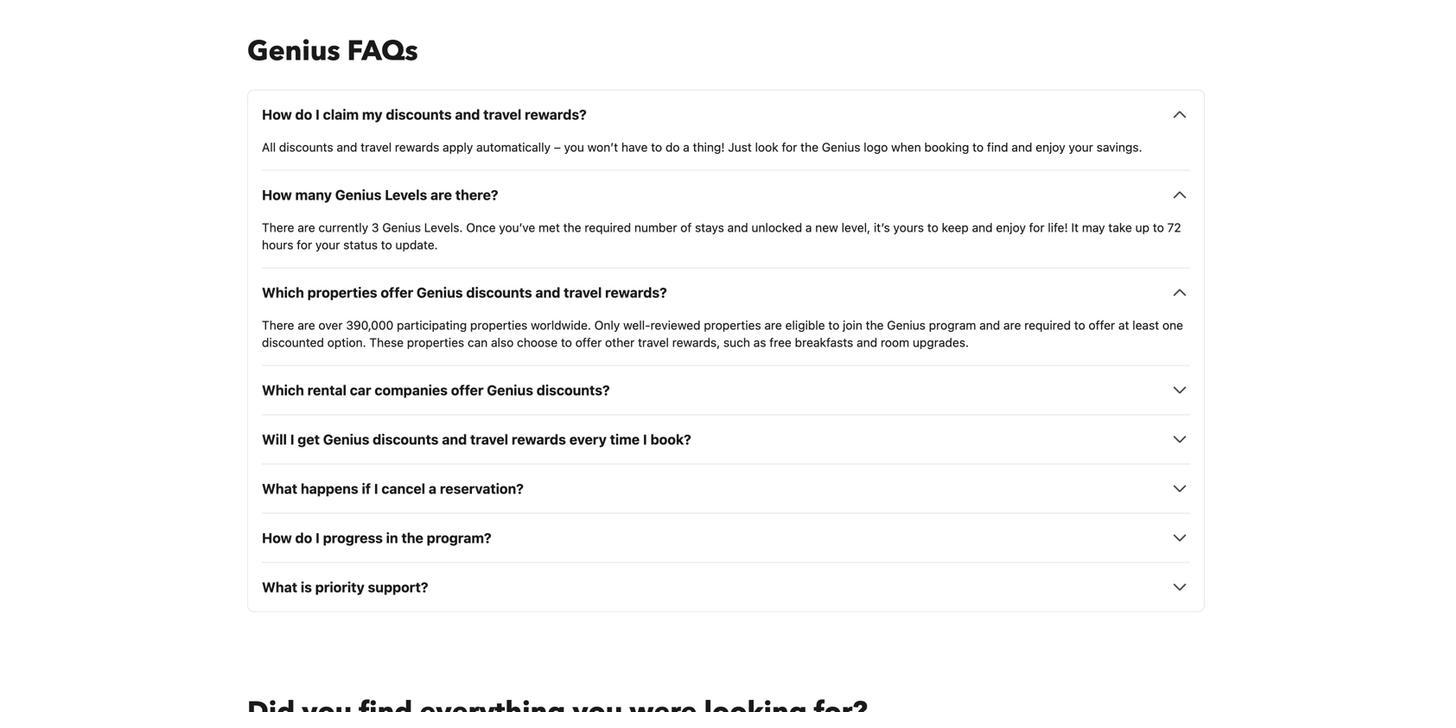 Task type: describe. For each thing, give the bounding box(es) containing it.
faqs
[[347, 32, 418, 70]]

offer down only
[[575, 335, 602, 349]]

0 vertical spatial rewards
[[395, 140, 439, 154]]

rewards,
[[672, 335, 720, 349]]

the inside there are currently 3 genius levels. once you've met the required number of stays and unlocked a new level, it's yours to keep and enjoy for life! it may take up to 72 hours for your status to update.
[[563, 220, 581, 235]]

when
[[891, 140, 921, 154]]

and down claim
[[337, 140, 357, 154]]

required inside there are currently 3 genius levels. once you've met the required number of stays and unlocked a new level, it's yours to keep and enjoy for life! it may take up to 72 hours for your status to update.
[[585, 220, 631, 235]]

keep
[[942, 220, 969, 235]]

just
[[728, 140, 752, 154]]

automatically
[[476, 140, 551, 154]]

–
[[554, 140, 561, 154]]

how do i claim my discounts and travel rewards?
[[262, 106, 587, 123]]

are inside the 'how many genius levels are there?' dropdown button
[[431, 187, 452, 203]]

and right keep
[[972, 220, 993, 235]]

genius inside 'dropdown button'
[[417, 284, 463, 301]]

it's
[[874, 220, 890, 235]]

claim
[[323, 106, 359, 123]]

level,
[[842, 220, 870, 235]]

will i get genius discounts and travel rewards every time i book? button
[[262, 429, 1190, 450]]

how do i claim my discounts and travel rewards? button
[[262, 104, 1190, 125]]

also
[[491, 335, 514, 349]]

over
[[318, 318, 343, 332]]

thing!
[[693, 140, 725, 154]]

time
[[610, 431, 640, 448]]

what for what is priority support?
[[262, 579, 297, 595]]

currently
[[318, 220, 368, 235]]

enjoy inside there are currently 3 genius levels. once you've met the required number of stays and unlocked a new level, it's yours to keep and enjoy for life! it may take up to 72 hours for your status to update.
[[996, 220, 1026, 235]]

will
[[262, 431, 287, 448]]

3
[[372, 220, 379, 235]]

participating
[[397, 318, 467, 332]]

as
[[753, 335, 766, 349]]

it
[[1071, 220, 1079, 235]]

worldwide.
[[531, 318, 591, 332]]

to left join
[[828, 318, 840, 332]]

how many genius levels are there?
[[262, 187, 498, 203]]

companies
[[375, 382, 448, 398]]

what happens if i cancel a reservation?
[[262, 480, 524, 497]]

find
[[987, 140, 1008, 154]]

which properties offer genius discounts and travel rewards?
[[262, 284, 667, 301]]

rewards? inside 'dropdown button'
[[605, 284, 667, 301]]

well-
[[623, 318, 650, 332]]

discounts?
[[537, 382, 610, 398]]

option.
[[327, 335, 366, 349]]

properties down participating
[[407, 335, 464, 349]]

other
[[605, 335, 635, 349]]

i right time
[[643, 431, 647, 448]]

upgrades.
[[913, 335, 969, 349]]

and right stays
[[727, 220, 748, 235]]

what for what happens if i cancel a reservation?
[[262, 480, 297, 497]]

i left claim
[[316, 106, 320, 123]]

to left at
[[1074, 318, 1085, 332]]

all discounts and travel rewards apply automatically – you won't have to do a thing! just look for the genius logo when booking to find and enjoy your savings.
[[262, 140, 1142, 154]]

properties inside 'dropdown button'
[[307, 284, 377, 301]]

at
[[1118, 318, 1129, 332]]

levels
[[385, 187, 427, 203]]

rewards inside dropdown button
[[512, 431, 566, 448]]

genius inside there are currently 3 genius levels. once you've met the required number of stays and unlocked a new level, it's yours to keep and enjoy for life! it may take up to 72 hours for your status to update.
[[382, 220, 421, 235]]

every
[[569, 431, 607, 448]]

many
[[295, 187, 332, 203]]

up
[[1135, 220, 1150, 235]]

may
[[1082, 220, 1105, 235]]

properties up also at the left
[[470, 318, 527, 332]]

there are over 390,000 participating properties worldwide. only well-reviewed properties are eligible to join the genius program and are required to offer at least one discounted option. these properties can also choose to offer other travel rewards, such as free breakfasts and room upgrades.
[[262, 318, 1183, 349]]

join
[[843, 318, 862, 332]]

all
[[262, 140, 276, 154]]

number
[[634, 220, 677, 235]]

offer inside dropdown button
[[451, 382, 484, 398]]

required inside there are over 390,000 participating properties worldwide. only well-reviewed properties are eligible to join the genius program and are required to offer at least one discounted option. these properties can also choose to offer other travel rewards, such as free breakfasts and room upgrades.
[[1024, 318, 1071, 332]]

update.
[[395, 238, 438, 252]]

genius right get
[[323, 431, 369, 448]]

travel up automatically
[[483, 106, 521, 123]]

look
[[755, 140, 778, 154]]

a inside there are currently 3 genius levels. once you've met the required number of stays and unlocked a new level, it's yours to keep and enjoy for life! it may take up to 72 hours for your status to update.
[[805, 220, 812, 235]]

unlocked
[[752, 220, 802, 235]]

program
[[929, 318, 976, 332]]

travel inside 'dropdown button'
[[564, 284, 602, 301]]

genius up currently
[[335, 187, 382, 203]]

genius up claim
[[247, 32, 340, 70]]

these
[[369, 335, 404, 349]]

won't
[[587, 140, 618, 154]]

rental
[[307, 382, 347, 398]]

and right program
[[979, 318, 1000, 332]]

least
[[1133, 318, 1159, 332]]

in
[[386, 530, 398, 546]]

yours
[[893, 220, 924, 235]]

0 vertical spatial for
[[782, 140, 797, 154]]

take
[[1108, 220, 1132, 235]]

do for how do i progress in the program?
[[295, 530, 312, 546]]

such
[[723, 335, 750, 349]]

are up free
[[764, 318, 782, 332]]

the right look
[[800, 140, 819, 154]]

apply
[[443, 140, 473, 154]]

and up apply
[[455, 106, 480, 123]]

and inside 'dropdown button'
[[535, 284, 560, 301]]

genius faqs
[[247, 32, 418, 70]]

what is priority support? button
[[262, 577, 1190, 598]]



Task type: locate. For each thing, give the bounding box(es) containing it.
0 vertical spatial a
[[683, 140, 690, 154]]

choose
[[517, 335, 558, 349]]

rewards? inside dropdown button
[[525, 106, 587, 123]]

there inside there are currently 3 genius levels. once you've met the required number of stays and unlocked a new level, it's yours to keep and enjoy for life! it may take up to 72 hours for your status to update.
[[262, 220, 294, 235]]

booking
[[924, 140, 969, 154]]

support?
[[368, 579, 428, 595]]

1 vertical spatial enjoy
[[996, 220, 1026, 235]]

book?
[[650, 431, 691, 448]]

1 vertical spatial rewards
[[512, 431, 566, 448]]

2 how from the top
[[262, 187, 292, 203]]

if
[[362, 480, 371, 497]]

have
[[621, 140, 648, 154]]

genius up room
[[887, 318, 926, 332]]

free
[[769, 335, 792, 349]]

discounts
[[386, 106, 452, 123], [279, 140, 333, 154], [466, 284, 532, 301], [373, 431, 439, 448]]

do left claim
[[295, 106, 312, 123]]

are down many
[[298, 220, 315, 235]]

are up discounted
[[298, 318, 315, 332]]

are inside there are currently 3 genius levels. once you've met the required number of stays and unlocked a new level, it's yours to keep and enjoy for life! it may take up to 72 hours for your status to update.
[[298, 220, 315, 235]]

1 vertical spatial do
[[665, 140, 680, 154]]

travel up reservation?
[[470, 431, 508, 448]]

0 horizontal spatial required
[[585, 220, 631, 235]]

met
[[539, 220, 560, 235]]

1 horizontal spatial rewards?
[[605, 284, 667, 301]]

do
[[295, 106, 312, 123], [665, 140, 680, 154], [295, 530, 312, 546]]

there up discounted
[[262, 318, 294, 332]]

and down which rental car companies offer genius discounts?
[[442, 431, 467, 448]]

status
[[343, 238, 378, 252]]

2 there from the top
[[262, 318, 294, 332]]

offer
[[381, 284, 413, 301], [1089, 318, 1115, 332], [575, 335, 602, 349], [451, 382, 484, 398]]

which for which rental car companies offer genius discounts?
[[262, 382, 304, 398]]

1 vertical spatial which
[[262, 382, 304, 398]]

how many genius levels are there? button
[[262, 184, 1190, 205]]

the inside how do i progress in the program? dropdown button
[[401, 530, 423, 546]]

0 vertical spatial your
[[1069, 140, 1093, 154]]

0 vertical spatial what
[[262, 480, 297, 497]]

2 which from the top
[[262, 382, 304, 398]]

are right program
[[1003, 318, 1021, 332]]

offer left at
[[1089, 318, 1115, 332]]

0 horizontal spatial rewards
[[395, 140, 439, 154]]

which
[[262, 284, 304, 301], [262, 382, 304, 398]]

2 vertical spatial a
[[429, 480, 437, 497]]

what inside dropdown button
[[262, 579, 297, 595]]

once
[[466, 220, 496, 235]]

to left 72
[[1153, 220, 1164, 235]]

your
[[1069, 140, 1093, 154], [315, 238, 340, 252]]

3 how from the top
[[262, 530, 292, 546]]

there for how
[[262, 220, 294, 235]]

1 horizontal spatial for
[[782, 140, 797, 154]]

for right hours
[[297, 238, 312, 252]]

what happens if i cancel a reservation? button
[[262, 478, 1190, 499]]

discounts right all
[[279, 140, 333, 154]]

1 vertical spatial rewards?
[[605, 284, 667, 301]]

levels.
[[424, 220, 463, 235]]

genius left "logo"
[[822, 140, 860, 154]]

rewards? up well-
[[605, 284, 667, 301]]

travel down 'my'
[[361, 140, 392, 154]]

do left the progress at the left
[[295, 530, 312, 546]]

and up worldwide.
[[535, 284, 560, 301]]

1 horizontal spatial a
[[683, 140, 690, 154]]

discounts up 'cancel'
[[373, 431, 439, 448]]

2 vertical spatial how
[[262, 530, 292, 546]]

will i get genius discounts and travel rewards every time i book?
[[262, 431, 691, 448]]

how for how do i progress in the program?
[[262, 530, 292, 546]]

i left the progress at the left
[[316, 530, 320, 546]]

reviewed
[[650, 318, 701, 332]]

0 horizontal spatial rewards?
[[525, 106, 587, 123]]

your inside there are currently 3 genius levels. once you've met the required number of stays and unlocked a new level, it's yours to keep and enjoy for life! it may take up to 72 hours for your status to update.
[[315, 238, 340, 252]]

the inside there are over 390,000 participating properties worldwide. only well-reviewed properties are eligible to join the genius program and are required to offer at least one discounted option. these properties can also choose to offer other travel rewards, such as free breakfasts and room upgrades.
[[866, 318, 884, 332]]

travel down well-
[[638, 335, 669, 349]]

do left thing!
[[665, 140, 680, 154]]

genius inside there are over 390,000 participating properties worldwide. only well-reviewed properties are eligible to join the genius program and are required to offer at least one discounted option. these properties can also choose to offer other travel rewards, such as free breakfasts and room upgrades.
[[887, 318, 926, 332]]

to down worldwide.
[[561, 335, 572, 349]]

enjoy left life!
[[996, 220, 1026, 235]]

which down hours
[[262, 284, 304, 301]]

discounted
[[262, 335, 324, 349]]

what left is
[[262, 579, 297, 595]]

1 horizontal spatial rewards
[[512, 431, 566, 448]]

1 there from the top
[[262, 220, 294, 235]]

one
[[1162, 318, 1183, 332]]

to right have
[[651, 140, 662, 154]]

do for how do i claim my discounts and travel rewards?
[[295, 106, 312, 123]]

properties up the such
[[704, 318, 761, 332]]

there up hours
[[262, 220, 294, 235]]

properties up over
[[307, 284, 377, 301]]

0 horizontal spatial a
[[429, 480, 437, 497]]

and
[[455, 106, 480, 123], [337, 140, 357, 154], [1012, 140, 1032, 154], [727, 220, 748, 235], [972, 220, 993, 235], [535, 284, 560, 301], [979, 318, 1000, 332], [857, 335, 877, 349], [442, 431, 467, 448]]

390,000
[[346, 318, 393, 332]]

a left new
[[805, 220, 812, 235]]

1 vertical spatial a
[[805, 220, 812, 235]]

for left life!
[[1029, 220, 1045, 235]]

0 vertical spatial which
[[262, 284, 304, 301]]

1 vertical spatial there
[[262, 318, 294, 332]]

1 vertical spatial what
[[262, 579, 297, 595]]

discounts up also at the left
[[466, 284, 532, 301]]

logo
[[864, 140, 888, 154]]

a inside 'dropdown button'
[[429, 480, 437, 497]]

1 horizontal spatial required
[[1024, 318, 1071, 332]]

offer down "can" at top
[[451, 382, 484, 398]]

can
[[468, 335, 488, 349]]

to left keep
[[927, 220, 938, 235]]

rewards
[[395, 140, 439, 154], [512, 431, 566, 448]]

the
[[800, 140, 819, 154], [563, 220, 581, 235], [866, 318, 884, 332], [401, 530, 423, 546]]

how up all
[[262, 106, 292, 123]]

required
[[585, 220, 631, 235], [1024, 318, 1071, 332]]

cancel
[[381, 480, 425, 497]]

what down will
[[262, 480, 297, 497]]

reservation?
[[440, 480, 524, 497]]

genius down also at the left
[[487, 382, 533, 398]]

which inside dropdown button
[[262, 382, 304, 398]]

1 what from the top
[[262, 480, 297, 497]]

offer inside 'dropdown button'
[[381, 284, 413, 301]]

to right the status
[[381, 238, 392, 252]]

which rental car companies offer genius discounts? button
[[262, 380, 1190, 400]]

i inside 'dropdown button'
[[374, 480, 378, 497]]

of
[[680, 220, 692, 235]]

how do i progress in the program? button
[[262, 528, 1190, 548]]

which inside 'dropdown button'
[[262, 284, 304, 301]]

which left rental
[[262, 382, 304, 398]]

priority
[[315, 579, 365, 595]]

discounts inside 'dropdown button'
[[466, 284, 532, 301]]

1 vertical spatial for
[[1029, 220, 1045, 235]]

what inside 'dropdown button'
[[262, 480, 297, 497]]

new
[[815, 220, 838, 235]]

1 how from the top
[[262, 106, 292, 123]]

72
[[1167, 220, 1181, 235]]

genius up update.
[[382, 220, 421, 235]]

and down join
[[857, 335, 877, 349]]

eligible
[[785, 318, 825, 332]]

2 what from the top
[[262, 579, 297, 595]]

0 horizontal spatial enjoy
[[996, 220, 1026, 235]]

what is priority support?
[[262, 579, 428, 595]]

for
[[782, 140, 797, 154], [1029, 220, 1045, 235], [297, 238, 312, 252]]

room
[[881, 335, 909, 349]]

the right in
[[401, 530, 423, 546]]

required left at
[[1024, 318, 1071, 332]]

what
[[262, 480, 297, 497], [262, 579, 297, 595]]

your left savings. at the right top of page
[[1069, 140, 1093, 154]]

travel up worldwide.
[[564, 284, 602, 301]]

happens
[[301, 480, 358, 497]]

i left get
[[290, 431, 294, 448]]

the right join
[[866, 318, 884, 332]]

0 vertical spatial rewards?
[[525, 106, 587, 123]]

0 horizontal spatial your
[[315, 238, 340, 252]]

how for how many genius levels are there?
[[262, 187, 292, 203]]

rewards left every
[[512, 431, 566, 448]]

discounts right 'my'
[[386, 106, 452, 123]]

there?
[[455, 187, 498, 203]]

there for which
[[262, 318, 294, 332]]

get
[[298, 431, 320, 448]]

life!
[[1048, 220, 1068, 235]]

a left thing!
[[683, 140, 690, 154]]

there
[[262, 220, 294, 235], [262, 318, 294, 332]]

there are currently 3 genius levels. once you've met the required number of stays and unlocked a new level, it's yours to keep and enjoy for life! it may take up to 72 hours for your status to update.
[[262, 220, 1181, 252]]

2 vertical spatial for
[[297, 238, 312, 252]]

car
[[350, 382, 371, 398]]

a right 'cancel'
[[429, 480, 437, 497]]

rewards down how do i claim my discounts and travel rewards?
[[395, 140, 439, 154]]

you've
[[499, 220, 535, 235]]

stays
[[695, 220, 724, 235]]

0 horizontal spatial for
[[297, 238, 312, 252]]

the right met at the top
[[563, 220, 581, 235]]

how for how do i claim my discounts and travel rewards?
[[262, 106, 292, 123]]

a
[[683, 140, 690, 154], [805, 220, 812, 235], [429, 480, 437, 497]]

is
[[301, 579, 312, 595]]

your down currently
[[315, 238, 340, 252]]

my
[[362, 106, 383, 123]]

hours
[[262, 238, 293, 252]]

2 horizontal spatial a
[[805, 220, 812, 235]]

0 vertical spatial do
[[295, 106, 312, 123]]

are up levels. on the left
[[431, 187, 452, 203]]

1 which from the top
[[262, 284, 304, 301]]

rewards? up the –
[[525, 106, 587, 123]]

which for which properties offer genius discounts and travel rewards?
[[262, 284, 304, 301]]

to left the find
[[972, 140, 984, 154]]

required left number
[[585, 220, 631, 235]]

savings.
[[1097, 140, 1142, 154]]

i right if
[[374, 480, 378, 497]]

0 vertical spatial how
[[262, 106, 292, 123]]

which properties offer genius discounts and travel rewards? button
[[262, 282, 1190, 303]]

genius up participating
[[417, 284, 463, 301]]

1 horizontal spatial enjoy
[[1036, 140, 1065, 154]]

0 vertical spatial there
[[262, 220, 294, 235]]

offer up the 390,000
[[381, 284, 413, 301]]

how left the progress at the left
[[262, 530, 292, 546]]

only
[[594, 318, 620, 332]]

for right look
[[782, 140, 797, 154]]

which rental car companies offer genius discounts?
[[262, 382, 610, 398]]

properties
[[307, 284, 377, 301], [470, 318, 527, 332], [704, 318, 761, 332], [407, 335, 464, 349]]

there inside there are over 390,000 participating properties worldwide. only well-reviewed properties are eligible to join the genius program and are required to offer at least one discounted option. these properties can also choose to offer other travel rewards, such as free breakfasts and room upgrades.
[[262, 318, 294, 332]]

2 horizontal spatial for
[[1029, 220, 1045, 235]]

0 vertical spatial enjoy
[[1036, 140, 1065, 154]]

enjoy right the find
[[1036, 140, 1065, 154]]

1 vertical spatial how
[[262, 187, 292, 203]]

1 vertical spatial required
[[1024, 318, 1071, 332]]

travel
[[483, 106, 521, 123], [361, 140, 392, 154], [564, 284, 602, 301], [638, 335, 669, 349], [470, 431, 508, 448]]

2 vertical spatial do
[[295, 530, 312, 546]]

1 vertical spatial your
[[315, 238, 340, 252]]

progress
[[323, 530, 383, 546]]

1 horizontal spatial your
[[1069, 140, 1093, 154]]

travel inside there are over 390,000 participating properties worldwide. only well-reviewed properties are eligible to join the genius program and are required to offer at least one discounted option. these properties can also choose to offer other travel rewards, such as free breakfasts and room upgrades.
[[638, 335, 669, 349]]

how left many
[[262, 187, 292, 203]]

and right the find
[[1012, 140, 1032, 154]]

program?
[[427, 530, 491, 546]]

how do i progress in the program?
[[262, 530, 491, 546]]

0 vertical spatial required
[[585, 220, 631, 235]]



Task type: vqa. For each thing, say whether or not it's contained in the screenshot.
leftmost More
no



